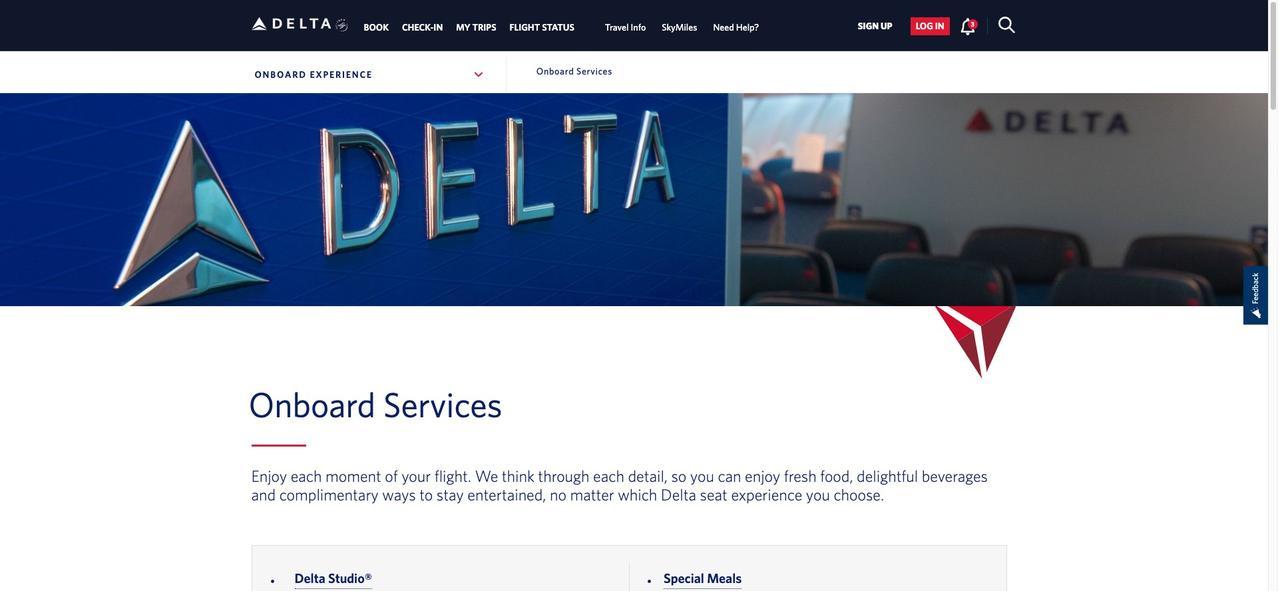 Task type: describe. For each thing, give the bounding box(es) containing it.
special
[[664, 571, 704, 586]]

onboard experience button
[[251, 58, 488, 91]]

in
[[935, 21, 944, 32]]

which
[[618, 486, 657, 504]]

can
[[718, 467, 741, 486]]

onboard experience
[[255, 69, 373, 80]]

2 each from the left
[[593, 467, 624, 486]]

sign up
[[858, 21, 892, 32]]

travel info
[[605, 22, 646, 32]]

3
[[971, 20, 974, 28]]

flight status
[[510, 22, 574, 32]]

log in
[[916, 21, 944, 32]]

my trips
[[456, 22, 496, 32]]

my
[[456, 22, 470, 32]]

book
[[364, 22, 389, 32]]

log in button
[[910, 17, 950, 35]]

delta air lines image
[[251, 3, 331, 44]]

need
[[713, 22, 734, 32]]

meals
[[707, 571, 742, 586]]

0 vertical spatial services
[[577, 66, 612, 77]]

delta inside enjoy each moment of your flight. we think through each detail, so you can enjoy fresh food, delightful beverages and complimentary ways to stay entertained, no matter which delta seat experience you choose.
[[661, 486, 696, 504]]

1 vertical spatial delta
[[295, 571, 325, 586]]

so
[[671, 467, 687, 486]]

status
[[542, 22, 574, 32]]

we
[[475, 467, 498, 486]]

0 horizontal spatial you
[[690, 467, 714, 486]]

through
[[538, 467, 590, 486]]

skymiles link
[[662, 15, 697, 39]]

entertained,
[[468, 486, 546, 504]]

and
[[251, 486, 276, 504]]

matter
[[570, 486, 614, 504]]

delta studio® link
[[295, 571, 372, 589]]

skyteam image
[[335, 5, 348, 46]]

seat
[[700, 486, 728, 504]]

stay
[[437, 486, 464, 504]]

book link
[[364, 15, 389, 39]]

delta studio®
[[295, 571, 372, 586]]

food,
[[820, 467, 853, 486]]

flight status link
[[510, 15, 574, 39]]

moment
[[326, 467, 381, 486]]

to
[[419, 486, 433, 504]]

1 horizontal spatial you
[[806, 486, 830, 504]]

my trips link
[[456, 15, 496, 39]]

log
[[916, 21, 933, 32]]



Task type: vqa. For each thing, say whether or not it's contained in the screenshot.
so
yes



Task type: locate. For each thing, give the bounding box(es) containing it.
check-in link
[[402, 15, 443, 39]]

0 horizontal spatial each
[[291, 467, 322, 486]]

1 horizontal spatial delta
[[661, 486, 696, 504]]

complimentary
[[279, 486, 379, 504]]

detail,
[[628, 467, 668, 486]]

travel
[[605, 22, 629, 32]]

delta
[[661, 486, 696, 504], [295, 571, 325, 586]]

each right enjoy
[[291, 467, 322, 486]]

3 link
[[960, 17, 978, 35]]

up
[[881, 21, 892, 32]]

of
[[385, 467, 398, 486]]

info
[[631, 22, 646, 32]]

each left detail, at the bottom
[[593, 467, 624, 486]]

studio®
[[328, 571, 372, 586]]

special meals
[[664, 571, 742, 586]]

sign up link
[[852, 17, 898, 35]]

1 vertical spatial services
[[383, 384, 502, 424]]

tab list
[[357, 1, 767, 49]]

services
[[577, 66, 612, 77], [383, 384, 502, 424]]

experience
[[731, 486, 802, 504]]

1 horizontal spatial services
[[577, 66, 612, 77]]

0 horizontal spatial services
[[383, 384, 502, 424]]

enjoy
[[745, 467, 780, 486]]

check-in
[[402, 22, 443, 32]]

1 horizontal spatial onboard services
[[536, 66, 612, 77]]

skymiles
[[662, 22, 697, 32]]

need help?
[[713, 22, 759, 32]]

your
[[402, 467, 431, 486]]

onboard inside main content
[[249, 384, 376, 424]]

think
[[502, 467, 534, 486]]

you right so
[[690, 467, 714, 486]]

services inside main content
[[383, 384, 502, 424]]

1 horizontal spatial each
[[593, 467, 624, 486]]

onboard
[[536, 66, 574, 77], [255, 69, 307, 80], [249, 384, 376, 424]]

flight.
[[435, 467, 471, 486]]

fresh
[[784, 467, 817, 486]]

delta left seat
[[661, 486, 696, 504]]

1 each from the left
[[291, 467, 322, 486]]

each
[[291, 467, 322, 486], [593, 467, 624, 486]]

help?
[[736, 22, 759, 32]]

onboard inside dropdown button
[[255, 69, 307, 80]]

travel info link
[[605, 15, 646, 39]]

experience
[[310, 69, 373, 80]]

check-
[[402, 22, 434, 32]]

0 horizontal spatial delta
[[295, 571, 325, 586]]

flight
[[510, 22, 540, 32]]

enjoy each moment of your flight. we think through each detail, so you can enjoy fresh food, delightful beverages and complimentary ways to stay entertained, no matter which delta seat experience you choose.
[[251, 467, 988, 504]]

0 vertical spatial onboard services
[[536, 66, 612, 77]]

you
[[690, 467, 714, 486], [806, 486, 830, 504]]

you left choose.
[[806, 486, 830, 504]]

tab list containing book
[[357, 1, 767, 49]]

onboard services
[[536, 66, 612, 77], [249, 384, 502, 424]]

in
[[434, 22, 443, 32]]

delightful
[[857, 467, 918, 486]]

delta left studio®
[[295, 571, 325, 586]]

enjoy
[[251, 467, 287, 486]]

onboard services inside main content
[[249, 384, 502, 424]]

0 vertical spatial delta
[[661, 486, 696, 504]]

onboard services main content
[[0, 383, 1268, 591]]

beverages
[[922, 467, 988, 486]]

0 horizontal spatial onboard services
[[249, 384, 502, 424]]

sign
[[858, 21, 879, 32]]

choose.
[[834, 486, 884, 504]]

ways
[[382, 486, 416, 504]]

need help? link
[[713, 15, 759, 39]]

special meals link
[[664, 571, 742, 589]]

trips
[[472, 22, 496, 32]]

1 vertical spatial onboard services
[[249, 384, 502, 424]]

no
[[550, 486, 566, 504]]



